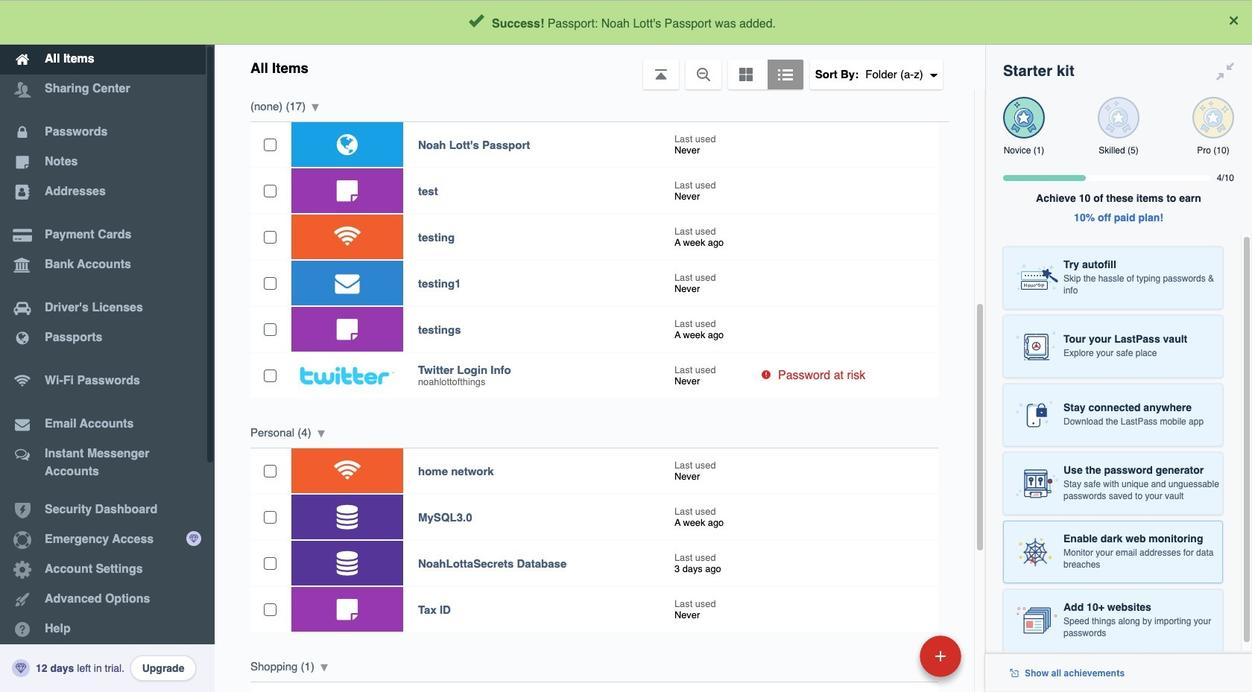 Task type: locate. For each thing, give the bounding box(es) containing it.
alert
[[0, 0, 1253, 45]]

vault options navigation
[[215, 45, 986, 89]]

new item navigation
[[818, 632, 971, 693]]

Search search field
[[359, 6, 955, 39]]

main navigation navigation
[[0, 0, 215, 693]]



Task type: vqa. For each thing, say whether or not it's contained in the screenshot.
New item element
yes



Task type: describe. For each thing, give the bounding box(es) containing it.
search my vault text field
[[359, 6, 955, 39]]

new item element
[[818, 635, 967, 678]]



